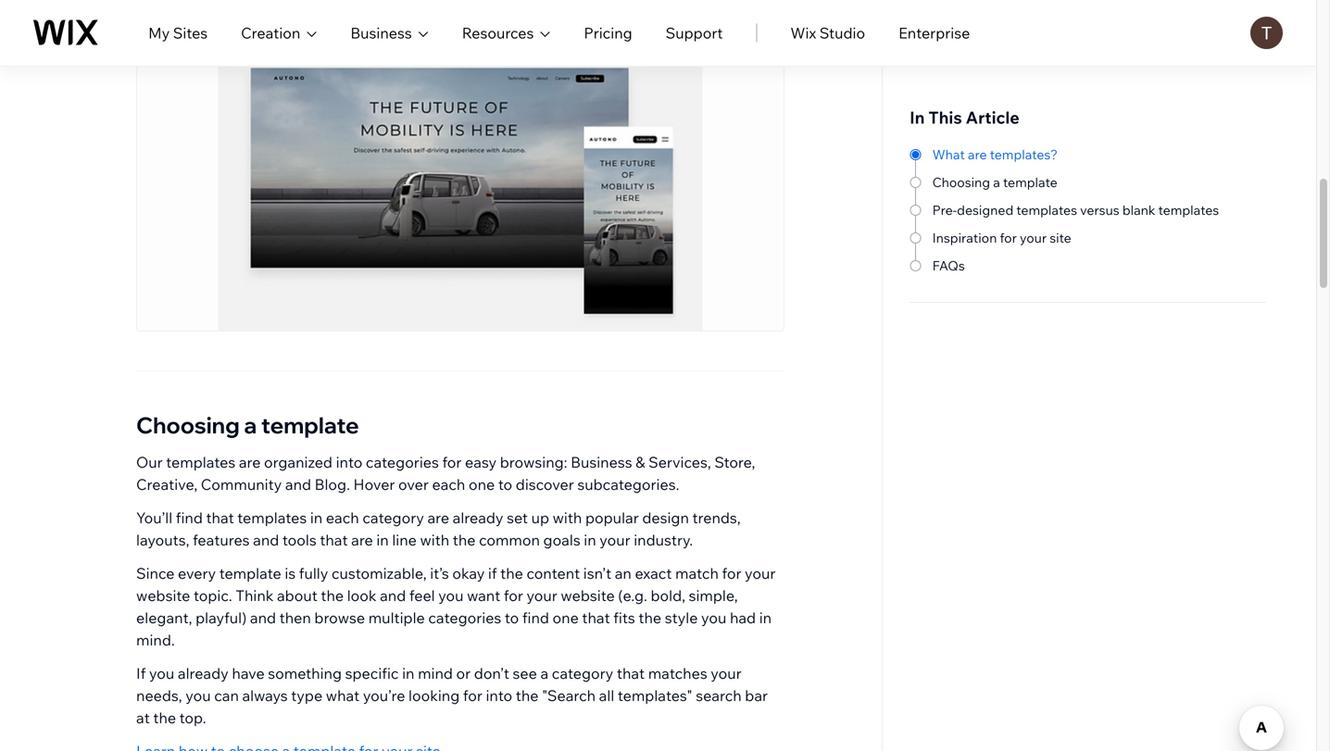 Task type: describe. For each thing, give the bounding box(es) containing it.
pre-designed templates versus blank templates
[[933, 202, 1220, 218]]

for inside the our templates are organized into categories for easy browsing: business & services, store, creative, community and blog. hover over each one to discover subcategories.
[[442, 453, 462, 472]]

categories inside the our templates are organized into categories for easy browsing: business & services, store, creative, community and blog. hover over each one to discover subcategories.
[[366, 453, 439, 472]]

and inside the our templates are organized into categories for easy browsing: business & services, store, creative, community and blog. hover over each one to discover subcategories.
[[285, 475, 311, 494]]

simple,
[[689, 587, 738, 605]]

content
[[527, 564, 580, 583]]

something
[[268, 664, 342, 683]]

don't
[[474, 664, 510, 683]]

are inside the our templates are organized into categories for easy browsing: business & services, store, creative, community and blog. hover over each one to discover subcategories.
[[239, 453, 261, 472]]

goals
[[544, 531, 581, 550]]

resources button
[[462, 22, 551, 44]]

store,
[[715, 453, 756, 472]]

needs,
[[136, 687, 182, 705]]

are up the customizable,
[[351, 531, 373, 550]]

0 vertical spatial choosing
[[933, 174, 991, 190]]

faqs
[[933, 258, 965, 274]]

feel
[[410, 587, 435, 605]]

isn't
[[584, 564, 612, 583]]

pricing link
[[584, 22, 633, 44]]

templates inside you'll find that templates in each category are already set up with popular design trends, layouts, features and tools that are in line with the common goals in your industry.
[[238, 509, 307, 527]]

customizable,
[[332, 564, 427, 583]]

your inside you'll find that templates in each category are already set up with popular design trends, layouts, features and tools that are in line with the common goals in your industry.
[[600, 531, 631, 550]]

type
[[291, 687, 323, 705]]

what
[[933, 146, 965, 163]]

templates"
[[618, 687, 693, 705]]

have
[[232, 664, 265, 683]]

business button
[[351, 22, 429, 44]]

in inside since every template is fully customizable, it's okay if the content isn't an exact match for your website topic. think about the look and feel you want for your website (e.g. bold, simple, elegant, playful) and then browse multiple categories to find one that fits the style you had in mind.
[[760, 609, 772, 627]]

design
[[643, 509, 689, 527]]

if you already have something specific in mind or don't see a category that matches your needs, you can always type what you're looking for into the "search all templates" search bar at the top.
[[136, 664, 768, 727]]

see
[[513, 664, 537, 683]]

browse
[[315, 609, 365, 627]]

if
[[488, 564, 497, 583]]

you down simple,
[[702, 609, 727, 627]]

playful)
[[196, 609, 247, 627]]

wix studio link
[[791, 22, 866, 44]]

versus
[[1081, 202, 1120, 218]]

wix
[[791, 24, 817, 42]]

&
[[636, 453, 646, 472]]

you down it's
[[439, 587, 464, 605]]

what
[[326, 687, 360, 705]]

are right what
[[968, 146, 988, 163]]

my
[[148, 24, 170, 42]]

common
[[479, 531, 540, 550]]

wix studio
[[791, 24, 866, 42]]

looking
[[409, 687, 460, 705]]

always
[[242, 687, 288, 705]]

inspiration for your site
[[933, 230, 1072, 246]]

blank
[[1123, 202, 1156, 218]]

find inside you'll find that templates in each category are already set up with popular design trends, layouts, features and tools that are in line with the common goals in your industry.
[[176, 509, 203, 527]]

(e.g.
[[618, 587, 648, 605]]

for down designed
[[1000, 230, 1017, 246]]

0 vertical spatial with
[[553, 509, 582, 527]]

into inside the our templates are organized into categories for easy browsing: business & services, store, creative, community and blog. hover over each one to discover subcategories.
[[336, 453, 363, 472]]

bar
[[745, 687, 768, 705]]

0 horizontal spatial a
[[244, 411, 257, 439]]

support link
[[666, 22, 723, 44]]

what are templates?
[[933, 146, 1058, 163]]

one inside the our templates are organized into categories for easy browsing: business & services, store, creative, community and blog. hover over each one to discover subcategories.
[[469, 475, 495, 494]]

pre-
[[933, 202, 957, 218]]

for up simple,
[[722, 564, 742, 583]]

tools
[[283, 531, 317, 550]]

each inside the our templates are organized into categories for easy browsing: business & services, store, creative, community and blog. hover over each one to discover subcategories.
[[432, 475, 466, 494]]

article
[[966, 107, 1020, 128]]

line
[[392, 531, 417, 550]]

popular
[[586, 509, 639, 527]]

in right goals
[[584, 531, 597, 550]]

our
[[136, 453, 163, 472]]

business inside the our templates are organized into categories for easy browsing: business & services, store, creative, community and blog. hover over each one to discover subcategories.
[[571, 453, 633, 472]]

layouts,
[[136, 531, 189, 550]]

templates right blank
[[1159, 202, 1220, 218]]

your inside if you already have something specific in mind or don't see a category that matches your needs, you can always type what you're looking for into the "search all templates" search bar at the top.
[[711, 664, 742, 683]]

exact
[[635, 564, 672, 583]]

your up had
[[745, 564, 776, 583]]

to inside the our templates are organized into categories for easy browsing: business & services, store, creative, community and blog. hover over each one to discover subcategories.
[[498, 475, 513, 494]]

"search
[[542, 687, 596, 705]]

designed
[[957, 202, 1014, 218]]

and down think at the bottom
[[250, 609, 276, 627]]

category inside you'll find that templates in each category are already set up with popular design trends, layouts, features and tools that are in line with the common goals in your industry.
[[363, 509, 424, 527]]

a inside if you already have something specific in mind or don't see a category that matches your needs, you can always type what you're looking for into the "search all templates" search bar at the top.
[[541, 664, 549, 683]]

0 vertical spatial choosing a template
[[933, 174, 1058, 190]]

resources
[[462, 24, 534, 42]]

that right tools
[[320, 531, 348, 550]]

and up multiple
[[380, 587, 406, 605]]

business inside popup button
[[351, 24, 412, 42]]

industry.
[[634, 531, 693, 550]]

the up browse
[[321, 587, 344, 605]]

the right if
[[501, 564, 523, 583]]

features
[[193, 531, 250, 550]]

my sites link
[[148, 22, 208, 44]]

browsing:
[[500, 453, 568, 472]]

1 website from the left
[[136, 587, 190, 605]]

hover
[[354, 475, 395, 494]]

profile image image
[[1251, 17, 1284, 49]]

discover
[[516, 475, 574, 494]]

categories inside since every template is fully customizable, it's okay if the content isn't an exact match for your website topic. think about the look and feel you want for your website (e.g. bold, simple, elegant, playful) and then browse multiple categories to find one that fits the style you had in mind.
[[428, 609, 502, 627]]

okay
[[453, 564, 485, 583]]

inspiration
[[933, 230, 997, 246]]

templates?
[[990, 146, 1058, 163]]

category inside if you already have something specific in mind or don't see a category that matches your needs, you can always type what you're looking for into the "search all templates" search bar at the top.
[[552, 664, 614, 683]]

you're
[[363, 687, 405, 705]]

topic.
[[194, 587, 232, 605]]

this
[[929, 107, 963, 128]]

the down see
[[516, 687, 539, 705]]



Task type: locate. For each thing, give the bounding box(es) containing it.
to up see
[[505, 609, 519, 627]]

the up okay
[[453, 531, 476, 550]]

my sites
[[148, 24, 208, 42]]

1 vertical spatial already
[[178, 664, 229, 683]]

a
[[994, 174, 1001, 190], [244, 411, 257, 439], [541, 664, 549, 683]]

0 vertical spatial category
[[363, 509, 424, 527]]

with right line
[[420, 531, 450, 550]]

one
[[469, 475, 495, 494], [553, 609, 579, 627]]

1 vertical spatial choosing a template
[[136, 411, 359, 439]]

category
[[363, 509, 424, 527], [552, 664, 614, 683]]

category up line
[[363, 509, 424, 527]]

1 horizontal spatial choosing
[[933, 174, 991, 190]]

choosing a template
[[933, 174, 1058, 190], [136, 411, 359, 439]]

1 horizontal spatial website
[[561, 587, 615, 605]]

that up templates"
[[617, 664, 645, 683]]

if
[[136, 664, 146, 683]]

to inside since every template is fully customizable, it's okay if the content isn't an exact match for your website topic. think about the look and feel you want for your website (e.g. bold, simple, elegant, playful) and then browse multiple categories to find one that fits the style you had in mind.
[[505, 609, 519, 627]]

specific
[[345, 664, 399, 683]]

0 horizontal spatial business
[[351, 24, 412, 42]]

0 horizontal spatial category
[[363, 509, 424, 527]]

are down over
[[428, 509, 450, 527]]

you'll find that templates in each category are already set up with popular design trends, layouts, features and tools that are in line with the common goals in your industry.
[[136, 509, 741, 550]]

1 horizontal spatial already
[[453, 509, 504, 527]]

templates up "site" at top right
[[1017, 202, 1078, 218]]

templates inside the our templates are organized into categories for easy browsing: business & services, store, creative, community and blog. hover over each one to discover subcategories.
[[166, 453, 236, 472]]

in
[[910, 107, 925, 128]]

0 horizontal spatial choosing
[[136, 411, 240, 439]]

with up goals
[[553, 509, 582, 527]]

1 vertical spatial each
[[326, 509, 359, 527]]

0 vertical spatial to
[[498, 475, 513, 494]]

templates up creative,
[[166, 453, 236, 472]]

elegant,
[[136, 609, 192, 627]]

a down what are templates?
[[994, 174, 1001, 190]]

1 vertical spatial into
[[486, 687, 513, 705]]

for inside if you already have something specific in mind or don't see a category that matches your needs, you can always type what you're looking for into the "search all templates" search bar at the top.
[[463, 687, 483, 705]]

website down isn't
[[561, 587, 615, 605]]

find inside since every template is fully customizable, it's okay if the content isn't an exact match for your website topic. think about the look and feel you want for your website (e.g. bold, simple, elegant, playful) and then browse multiple categories to find one that fits the style you had in mind.
[[523, 609, 550, 627]]

0 vertical spatial one
[[469, 475, 495, 494]]

website up elegant,
[[136, 587, 190, 605]]

set
[[507, 509, 528, 527]]

creation button
[[241, 22, 317, 44]]

a screenshot showing a desktop and mobile template. image
[[218, 48, 703, 331]]

0 vertical spatial into
[[336, 453, 363, 472]]

enterprise link
[[899, 22, 971, 44]]

for down the or
[[463, 687, 483, 705]]

in inside if you already have something specific in mind or don't see a category that matches your needs, you can always type what you're looking for into the "search all templates" search bar at the top.
[[402, 664, 415, 683]]

fully
[[299, 564, 328, 583]]

1 vertical spatial a
[[244, 411, 257, 439]]

2 vertical spatial a
[[541, 664, 549, 683]]

for left easy
[[442, 453, 462, 472]]

find up layouts, in the left bottom of the page
[[176, 509, 203, 527]]

template
[[1004, 174, 1058, 190], [261, 411, 359, 439], [219, 564, 282, 583]]

are up community
[[239, 453, 261, 472]]

top.
[[179, 709, 206, 727]]

already inside if you already have something specific in mind or don't see a category that matches your needs, you can always type what you're looking for into the "search all templates" search bar at the top.
[[178, 664, 229, 683]]

choosing up 'our'
[[136, 411, 240, 439]]

to up set
[[498, 475, 513, 494]]

the right at
[[153, 709, 176, 727]]

your
[[1020, 230, 1047, 246], [600, 531, 631, 550], [745, 564, 776, 583], [527, 587, 558, 605], [711, 664, 742, 683]]

you right if
[[149, 664, 174, 683]]

in left line
[[377, 531, 389, 550]]

0 horizontal spatial already
[[178, 664, 229, 683]]

each
[[432, 475, 466, 494], [326, 509, 359, 527]]

creative,
[[136, 475, 198, 494]]

1 horizontal spatial find
[[523, 609, 550, 627]]

your left "site" at top right
[[1020, 230, 1047, 246]]

to
[[498, 475, 513, 494], [505, 609, 519, 627]]

site
[[1050, 230, 1072, 246]]

already up the can
[[178, 664, 229, 683]]

in this article
[[910, 107, 1020, 128]]

template up think at the bottom
[[219, 564, 282, 583]]

template inside since every template is fully customizable, it's okay if the content isn't an exact match for your website topic. think about the look and feel you want for your website (e.g. bold, simple, elegant, playful) and then browse multiple categories to find one that fits the style you had in mind.
[[219, 564, 282, 583]]

find
[[176, 509, 203, 527], [523, 609, 550, 627]]

1 horizontal spatial category
[[552, 664, 614, 683]]

trends,
[[693, 509, 741, 527]]

0 vertical spatial a
[[994, 174, 1001, 190]]

1 vertical spatial category
[[552, 664, 614, 683]]

find down content
[[523, 609, 550, 627]]

0 horizontal spatial one
[[469, 475, 495, 494]]

0 horizontal spatial with
[[420, 531, 450, 550]]

and inside you'll find that templates in each category are already set up with popular design trends, layouts, features and tools that are in line with the common goals in your industry.
[[253, 531, 279, 550]]

every
[[178, 564, 216, 583]]

in right had
[[760, 609, 772, 627]]

choosing a template down what are templates?
[[933, 174, 1058, 190]]

1 horizontal spatial each
[[432, 475, 466, 494]]

1 horizontal spatial business
[[571, 453, 633, 472]]

into up blog.
[[336, 453, 363, 472]]

choosing down what
[[933, 174, 991, 190]]

creation
[[241, 24, 301, 42]]

website
[[136, 587, 190, 605], [561, 587, 615, 605]]

for right want
[[504, 587, 523, 605]]

0 vertical spatial business
[[351, 24, 412, 42]]

services,
[[649, 453, 711, 472]]

that left fits
[[582, 609, 610, 627]]

1 horizontal spatial a
[[541, 664, 549, 683]]

1 vertical spatial categories
[[428, 609, 502, 627]]

1 horizontal spatial with
[[553, 509, 582, 527]]

into down don't
[[486, 687, 513, 705]]

1 horizontal spatial one
[[553, 609, 579, 627]]

0 horizontal spatial choosing a template
[[136, 411, 359, 439]]

0 vertical spatial already
[[453, 509, 504, 527]]

1 vertical spatial to
[[505, 609, 519, 627]]

1 vertical spatial one
[[553, 609, 579, 627]]

1 horizontal spatial choosing a template
[[933, 174, 1058, 190]]

that inside since every template is fully customizable, it's okay if the content isn't an exact match for your website topic. think about the look and feel you want for your website (e.g. bold, simple, elegant, playful) and then browse multiple categories to find one that fits the style you had in mind.
[[582, 609, 610, 627]]

want
[[467, 587, 501, 605]]

since
[[136, 564, 175, 583]]

choosing a template up community
[[136, 411, 359, 439]]

that up features
[[206, 509, 234, 527]]

one down content
[[553, 609, 579, 627]]

categories up over
[[366, 453, 439, 472]]

each inside you'll find that templates in each category are already set up with popular design trends, layouts, features and tools that are in line with the common goals in your industry.
[[326, 509, 359, 527]]

look
[[347, 587, 377, 605]]

pricing
[[584, 24, 633, 42]]

all
[[599, 687, 615, 705]]

search
[[696, 687, 742, 705]]

one inside since every template is fully customizable, it's okay if the content isn't an exact match for your website topic. think about the look and feel you want for your website (e.g. bold, simple, elegant, playful) and then browse multiple categories to find one that fits the style you had in mind.
[[553, 609, 579, 627]]

you up top.
[[186, 687, 211, 705]]

templates up tools
[[238, 509, 307, 527]]

sites
[[173, 24, 208, 42]]

0 vertical spatial template
[[1004, 174, 1058, 190]]

and left tools
[[253, 531, 279, 550]]

category up "search
[[552, 664, 614, 683]]

in left mind
[[402, 664, 415, 683]]

can
[[214, 687, 239, 705]]

1 vertical spatial find
[[523, 609, 550, 627]]

match
[[676, 564, 719, 583]]

studio
[[820, 24, 866, 42]]

categories
[[366, 453, 439, 472], [428, 609, 502, 627]]

0 horizontal spatial into
[[336, 453, 363, 472]]

since every template is fully customizable, it's okay if the content isn't an exact match for your website topic. think about the look and feel you want for your website (e.g. bold, simple, elegant, playful) and then browse multiple categories to find one that fits the style you had in mind.
[[136, 564, 776, 650]]

think
[[236, 587, 274, 605]]

2 website from the left
[[561, 587, 615, 605]]

an
[[615, 564, 632, 583]]

that inside if you already have something specific in mind or don't see a category that matches your needs, you can always type what you're looking for into the "search all templates" search bar at the top.
[[617, 664, 645, 683]]

a up community
[[244, 411, 257, 439]]

1 vertical spatial template
[[261, 411, 359, 439]]

and
[[285, 475, 311, 494], [253, 531, 279, 550], [380, 587, 406, 605], [250, 609, 276, 627]]

organized
[[264, 453, 333, 472]]

1 vertical spatial business
[[571, 453, 633, 472]]

your up search
[[711, 664, 742, 683]]

the inside you'll find that templates in each category are already set up with popular design trends, layouts, features and tools that are in line with the common goals in your industry.
[[453, 531, 476, 550]]

2 horizontal spatial a
[[994, 174, 1001, 190]]

0 horizontal spatial website
[[136, 587, 190, 605]]

subcategories.
[[578, 475, 680, 494]]

each right over
[[432, 475, 466, 494]]

0 vertical spatial each
[[432, 475, 466, 494]]

each down blog.
[[326, 509, 359, 527]]

or
[[456, 664, 471, 683]]

support
[[666, 24, 723, 42]]

0 horizontal spatial find
[[176, 509, 203, 527]]

2 vertical spatial template
[[219, 564, 282, 583]]

a right see
[[541, 664, 549, 683]]

at
[[136, 709, 150, 727]]

categories down want
[[428, 609, 502, 627]]

into inside if you already have something specific in mind or don't see a category that matches your needs, you can always type what you're looking for into the "search all templates" search bar at the top.
[[486, 687, 513, 705]]

template up organized on the left bottom of page
[[261, 411, 359, 439]]

had
[[730, 609, 756, 627]]

1 vertical spatial choosing
[[136, 411, 240, 439]]

0 vertical spatial categories
[[366, 453, 439, 472]]

it's
[[430, 564, 449, 583]]

mind
[[418, 664, 453, 683]]

for
[[1000, 230, 1017, 246], [442, 453, 462, 472], [722, 564, 742, 583], [504, 587, 523, 605], [463, 687, 483, 705]]

and down organized on the left bottom of page
[[285, 475, 311, 494]]

over
[[399, 475, 429, 494]]

the right fits
[[639, 609, 662, 627]]

0 vertical spatial find
[[176, 509, 203, 527]]

template down templates?
[[1004, 174, 1058, 190]]

is
[[285, 564, 296, 583]]

one down easy
[[469, 475, 495, 494]]

enterprise
[[899, 24, 971, 42]]

1 horizontal spatial into
[[486, 687, 513, 705]]

your down popular
[[600, 531, 631, 550]]

style
[[665, 609, 698, 627]]

business
[[351, 24, 412, 42], [571, 453, 633, 472]]

your down content
[[527, 587, 558, 605]]

already inside you'll find that templates in each category are already set up with popular design trends, layouts, features and tools that are in line with the common goals in your industry.
[[453, 509, 504, 527]]

our templates are organized into categories for easy browsing: business & services, store, creative, community and blog. hover over each one to discover subcategories.
[[136, 453, 756, 494]]

0 horizontal spatial each
[[326, 509, 359, 527]]

blog.
[[315, 475, 350, 494]]

about
[[277, 587, 318, 605]]

in up tools
[[310, 509, 323, 527]]

already up common
[[453, 509, 504, 527]]

1 vertical spatial with
[[420, 531, 450, 550]]



Task type: vqa. For each thing, say whether or not it's contained in the screenshot.
Business inside the POPUP BUTTON
yes



